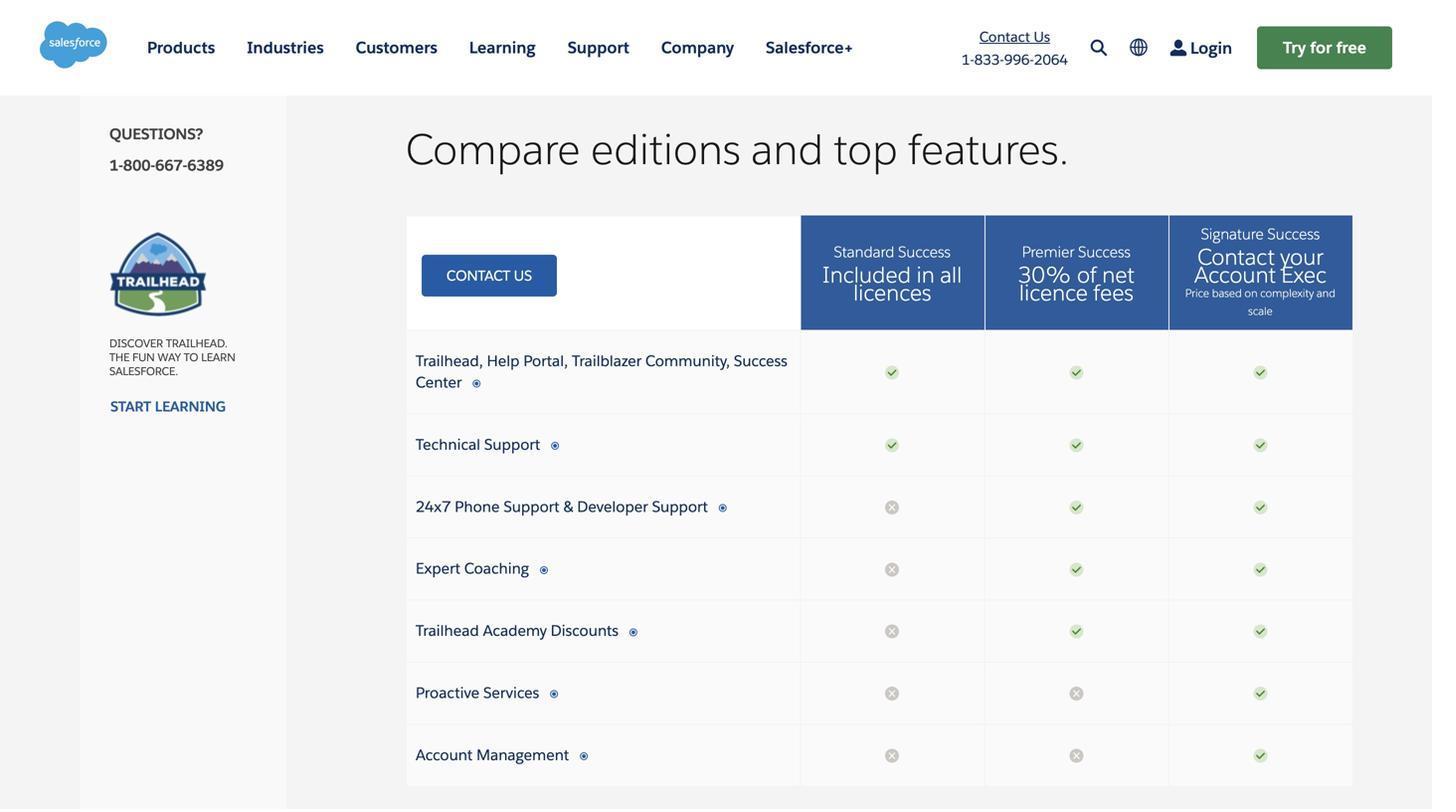 Task type: describe. For each thing, give the bounding box(es) containing it.
support right developer
[[652, 497, 708, 516]]

contact us 1-833-996-2064
[[962, 28, 1069, 69]]

996-
[[1005, 51, 1035, 69]]

1- inside contact us 1-833-996-2064
[[962, 51, 975, 69]]

support left &
[[504, 497, 560, 516]]

faq
[[109, 52, 138, 71]]

success for of
[[1079, 242, 1131, 262]]

help
[[487, 351, 520, 371]]

center
[[416, 373, 462, 392]]

included image inside proactive services row
[[1253, 686, 1269, 702]]

editions
[[591, 123, 741, 176]]

not included image for trailhead academy discounts
[[885, 624, 901, 640]]

management
[[477, 745, 569, 765]]

account management row
[[406, 725, 1353, 787]]

start
[[110, 398, 151, 416]]

of
[[1078, 261, 1097, 289]]

included
[[823, 261, 912, 289]]

fees
[[1094, 279, 1134, 307]]

account management
[[416, 745, 569, 765]]

services
[[484, 683, 540, 703]]

account inside row
[[416, 745, 473, 765]]

price
[[1186, 286, 1210, 300]]

success for your
[[1268, 224, 1321, 244]]

premier success 30% of net licence fees
[[1019, 242, 1135, 307]]

800-
[[123, 156, 155, 175]]

included image inside 24x7 phone support & developer support row
[[1253, 499, 1269, 515]]

portal,
[[524, 351, 568, 371]]

contact for us
[[980, 28, 1031, 46]]

standard
[[834, 242, 895, 262]]

included image inside technical support row
[[885, 437, 901, 453]]

included image inside 24x7 phone support & developer support row
[[1069, 499, 1085, 515]]

1-800-667-6389
[[109, 156, 224, 175]]

not included image for account management
[[885, 748, 901, 764]]

included image inside the account management row
[[1253, 748, 1269, 764]]

the
[[109, 350, 130, 364]]

in
[[917, 261, 935, 289]]

expert
[[416, 559, 461, 578]]

proactive services
[[416, 683, 540, 703]]

account inside signature success contact your account exec price based on complexity and scale
[[1195, 261, 1277, 289]]

&
[[564, 497, 574, 516]]

proactive
[[416, 683, 480, 703]]

trailhead logo image
[[109, 232, 207, 317]]

your
[[1281, 243, 1324, 271]]

premier
[[1023, 242, 1075, 262]]

trailhead academy discounts row
[[406, 601, 1353, 663]]

learning
[[155, 398, 226, 416]]

success for in
[[899, 242, 951, 262]]

discover
[[109, 337, 163, 350]]

24x7 phone support & developer support row
[[406, 476, 1353, 539]]

success inside trailhead, help portal, trailblazer community, success center
[[734, 351, 788, 371]]

1-800-667-6389 link
[[109, 155, 257, 176]]

contact for us
[[447, 267, 511, 285]]

2064
[[1035, 51, 1069, 69]]

developer
[[578, 497, 649, 516]]

expert coaching
[[416, 559, 529, 578]]

contact inside signature success contact your account exec price based on complexity and scale
[[1198, 243, 1276, 271]]

licence
[[1020, 279, 1089, 307]]

compare
[[406, 123, 581, 176]]

1 vertical spatial 1-
[[109, 156, 123, 175]]

not included image for expert coaching
[[885, 561, 901, 577]]



Task type: vqa. For each thing, say whether or not it's contained in the screenshot.
Drive efficient growth with fully customisable sales force automation software.
no



Task type: locate. For each thing, give the bounding box(es) containing it.
technical support
[[416, 435, 541, 454]]

not included image inside trailhead academy discounts row
[[885, 624, 901, 640]]

30%
[[1019, 261, 1072, 289]]

and left top
[[752, 123, 824, 176]]

and inside signature success contact your account exec price based on complexity and scale
[[1317, 286, 1336, 300]]

included image inside trailhead, help portal, trailblazer community, success center row
[[885, 364, 901, 380]]

signature
[[1202, 224, 1265, 244]]

contact
[[980, 28, 1031, 46], [1198, 243, 1276, 271], [447, 267, 511, 285]]

trailhead academy discounts
[[416, 621, 619, 640]]

included image
[[1069, 364, 1085, 380], [1253, 364, 1269, 380], [1069, 437, 1085, 453], [1253, 437, 1269, 453], [1069, 499, 1085, 515], [1069, 561, 1085, 577], [1253, 561, 1269, 577], [1253, 748, 1269, 764]]

contact inside contact us 1-833-996-2064
[[980, 28, 1031, 46]]

not included image inside the account management row
[[885, 748, 901, 764]]

net
[[1103, 261, 1135, 289]]

site tools navigation
[[936, 25, 1393, 71]]

trailhead, help portal, trailblazer community, success center
[[416, 351, 788, 392]]

salesforce.
[[109, 364, 178, 378]]

table
[[406, 331, 1353, 787]]

exec
[[1282, 261, 1327, 289]]

support
[[485, 435, 541, 454], [504, 497, 560, 516], [652, 497, 708, 516]]

included image
[[885, 364, 901, 380], [885, 437, 901, 453], [1253, 499, 1269, 515], [1069, 624, 1085, 640], [1253, 624, 1269, 640], [1253, 686, 1269, 702]]

contact up based
[[1198, 243, 1276, 271]]

1 horizontal spatial contact
[[980, 28, 1031, 46]]

success
[[1268, 224, 1321, 244], [899, 242, 951, 262], [1079, 242, 1131, 262], [734, 351, 788, 371]]

complexity
[[1261, 286, 1315, 300]]

success inside premier success 30% of net licence fees
[[1079, 242, 1131, 262]]

trailhead,
[[416, 351, 483, 371]]

community,
[[646, 351, 730, 371]]

and right complexity
[[1317, 286, 1336, 300]]

licences
[[854, 279, 932, 307]]

2 not included image from the top
[[885, 624, 901, 640]]

1 vertical spatial not included image
[[885, 624, 901, 640]]

0 horizontal spatial 1-
[[109, 156, 123, 175]]

contact us link
[[980, 28, 1051, 46]]

account
[[1195, 261, 1277, 289], [416, 745, 473, 765]]

academy
[[483, 621, 547, 640]]

expert coaching row
[[406, 539, 1353, 601]]

1- down questions?
[[109, 156, 123, 175]]

discover trailhead. the fun way to learn salesforce.
[[109, 337, 236, 378]]

coaching
[[465, 559, 529, 578]]

learn
[[201, 350, 236, 364]]

not included image down 24x7 phone support & developer support row
[[885, 561, 901, 577]]

us
[[1034, 28, 1051, 46]]

0 horizontal spatial account
[[416, 745, 473, 765]]

compare editions and top features.
[[406, 123, 1070, 176]]

1-
[[962, 51, 975, 69], [109, 156, 123, 175]]

0 vertical spatial 1-
[[962, 51, 975, 69]]

trailhead
[[416, 621, 479, 640]]

discounts
[[551, 621, 619, 640]]

0 vertical spatial and
[[752, 123, 824, 176]]

phone
[[455, 497, 500, 516]]

success right community,
[[734, 351, 788, 371]]

667-
[[155, 156, 187, 175]]

table containing trailhead, help portal, trailblazer community, success center
[[406, 331, 1353, 787]]

0 horizontal spatial contact
[[447, 267, 511, 285]]

start learning link
[[109, 398, 227, 416]]

contact us link
[[422, 255, 557, 297]]

833-
[[975, 51, 1005, 69]]

success inside signature success contact your account exec price based on complexity and scale
[[1268, 224, 1321, 244]]

to
[[184, 350, 198, 364]]

contact left us
[[447, 267, 511, 285]]

questions?
[[109, 124, 203, 144]]

contact up 996-
[[980, 28, 1031, 46]]

all
[[941, 261, 963, 289]]

features.
[[909, 123, 1070, 176]]

based
[[1213, 286, 1243, 300]]

on
[[1245, 286, 1258, 300]]

1 horizontal spatial account
[[1195, 261, 1277, 289]]

1 not included image from the top
[[885, 561, 901, 577]]

6389
[[187, 156, 224, 175]]

start learning
[[110, 398, 226, 416]]

account down "proactive"
[[416, 745, 473, 765]]

signature success contact your account exec price based on complexity and scale
[[1186, 224, 1336, 318]]

0 horizontal spatial and
[[752, 123, 824, 176]]

and
[[752, 123, 824, 176], [1317, 286, 1336, 300]]

way
[[158, 350, 181, 364]]

0 vertical spatial account
[[1195, 261, 1277, 289]]

technical
[[416, 435, 481, 454]]

success up exec
[[1268, 224, 1321, 244]]

standard success included in all licences
[[823, 242, 963, 307]]

technical support row
[[406, 414, 1353, 476]]

1- left 996-
[[962, 51, 975, 69]]

not included image
[[885, 561, 901, 577], [885, 624, 901, 640], [885, 748, 901, 764]]

not included image down proactive services row
[[885, 748, 901, 764]]

24x7 phone support & developer support
[[416, 497, 708, 516]]

2 vertical spatial not included image
[[885, 748, 901, 764]]

2 horizontal spatial contact
[[1198, 243, 1276, 271]]

24x7
[[416, 497, 451, 516]]

fun
[[132, 350, 155, 364]]

success up the fees
[[1079, 242, 1131, 262]]

account down signature
[[1195, 261, 1277, 289]]

0 vertical spatial not included image
[[885, 561, 901, 577]]

not included image
[[885, 499, 901, 515], [885, 686, 901, 702], [1069, 686, 1085, 702], [1069, 748, 1085, 764]]

trailhead.
[[166, 337, 228, 350]]

trailblazer
[[572, 351, 642, 371]]

top
[[834, 123, 898, 176]]

1 vertical spatial account
[[416, 745, 473, 765]]

faq link
[[109, 39, 257, 84]]

trailhead, help portal, trailblazer community, success center row
[[406, 331, 1353, 414]]

scale
[[1249, 304, 1274, 318]]

not included image down expert coaching row
[[885, 624, 901, 640]]

proactive services row
[[406, 663, 1353, 725]]

support right technical
[[485, 435, 541, 454]]

success up licences
[[899, 242, 951, 262]]

us
[[514, 267, 532, 285]]

support inside row
[[485, 435, 541, 454]]

success inside standard success included in all licences
[[899, 242, 951, 262]]

1 horizontal spatial 1-
[[962, 51, 975, 69]]

1 horizontal spatial and
[[1317, 286, 1336, 300]]

contact us
[[447, 267, 532, 285]]

1 vertical spatial and
[[1317, 286, 1336, 300]]

3 not included image from the top
[[885, 748, 901, 764]]

not included image inside expert coaching row
[[885, 561, 901, 577]]



